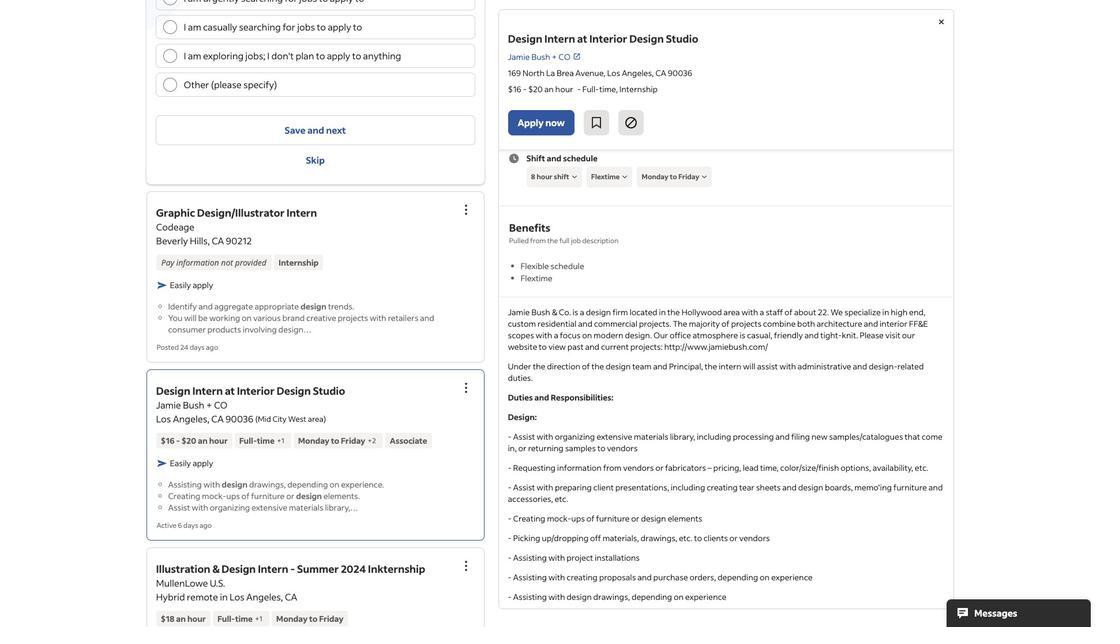 Task type: locate. For each thing, give the bounding box(es) containing it.
jamie
[[508, 51, 530, 62], [508, 307, 530, 318], [156, 400, 181, 412]]

depending right the orders,
[[718, 572, 759, 583]]

days
[[190, 344, 205, 352], [183, 522, 198, 531]]

or right clients
[[730, 533, 738, 544]]

under
[[508, 361, 532, 372]]

1 horizontal spatial materials
[[634, 432, 669, 443]]

firm
[[613, 307, 628, 318]]

materials inside - assist with organizing extensive materials library, including processing and filing new samples/catalogues that come in, or returning samples to vendors
[[634, 432, 669, 443]]

jamie inside jamie bush & co. is a design firm located in the hollywood area with a staff of about 22. we specialize in high end, custom residential and commercial projects. the majority of projects combine both architecture and interior ff&e scopes with a focus on modern design. our office atmosphere is casual, friendly and tight-knit. please visit our website to view past and current projects: http://www.jamiebush.com/
[[508, 307, 530, 318]]

interior up 169 north la brea avenue, los angeles, ca 90036
[[590, 32, 628, 46]]

jamie inside design intern at interior design studio jamie bush + co los angeles, ca 90036 ( mid city west area )
[[156, 400, 181, 412]]

assist inside - assist with preparing client presentations, including creating tear sheets and design boards, memo'ing furniture and accessories, etc.
[[513, 482, 535, 493]]

depending up elements. at the bottom left of the page
[[288, 480, 328, 491]]

I am exploring jobs; I don't plan to apply to anything radio
[[163, 49, 177, 63]]

0 horizontal spatial los
[[156, 413, 171, 426]]

& left "co." in the right of the page
[[552, 307, 558, 318]]

0 horizontal spatial drawings,
[[249, 480, 286, 491]]

0 vertical spatial area
[[724, 307, 740, 318]]

schedule up the shift
[[563, 153, 598, 164]]

design-
[[869, 361, 898, 372]]

1 horizontal spatial furniture
[[596, 514, 630, 525]]

)
[[324, 415, 326, 424]]

vendors up presentations,
[[624, 463, 654, 474]]

will up "consumer"
[[184, 313, 197, 324]]

intern inside design intern at interior design studio jamie bush + co los angeles, ca 90036 ( mid city west area )
[[192, 385, 223, 398]]

and left the next
[[308, 124, 324, 136]]

apply down pay information not provided
[[193, 280, 213, 291]]

assist inside - assist with organizing extensive materials library, including processing and filing new samples/catalogues that come in, or returning samples to vendors
[[513, 432, 535, 443]]

1 vertical spatial including
[[671, 482, 706, 493]]

intern inside graphic design/illustrator intern codeage beverly hills, ca 90212
[[287, 206, 317, 220]]

+ inside monday to friday + 2
[[368, 437, 372, 445]]

am for exploring
[[188, 50, 201, 62]]

1 horizontal spatial at
[[578, 32, 588, 46]]

assist up accessories,
[[513, 482, 535, 493]]

full- down avenue,
[[583, 84, 600, 95]]

easily down $16 - $20 an hour
[[170, 458, 191, 469]]

0 horizontal spatial in
[[220, 592, 228, 604]]

shift
[[554, 172, 570, 181]]

0 horizontal spatial is
[[573, 307, 579, 318]]

0 vertical spatial 90036
[[668, 68, 693, 79]]

- inside - assist with preparing client presentations, including creating tear sheets and design boards, memo'ing furniture and accessories, etc.
[[508, 482, 512, 493]]

am right i am casually searching for jobs to apply to option
[[188, 21, 201, 33]]

on inside 'assisting with design drawings, depending on experience. creating mock-ups of furniture or design elements. assist with organizing extensive materials library,…'
[[330, 480, 340, 491]]

off
[[590, 533, 601, 544]]

1 vertical spatial los
[[156, 413, 171, 426]]

(please
[[211, 79, 242, 91]]

other
[[184, 79, 209, 91]]

flextime down flexible
[[521, 273, 553, 284]]

at
[[578, 32, 588, 46], [225, 385, 235, 398]]

illustration
[[156, 563, 210, 577]]

and up please
[[864, 318, 879, 329]]

0 horizontal spatial studio
[[313, 385, 345, 398]]

angeles, inside design intern at interior design studio jamie bush + co los angeles, ca 90036 ( mid city west area )
[[173, 413, 210, 426]]

organizing up active 6 days ago
[[210, 503, 250, 514]]

2 am from the top
[[188, 50, 201, 62]]

administrative
[[798, 361, 852, 372]]

jamie for jamie bush & co. is a design firm located in the hollywood area with a staff of about 22. we specialize in high end, custom residential and commercial projects. the majority of projects combine both architecture and interior ff&e scopes with a focus on modern design. our office atmosphere is casual, friendly and tight-knit. please visit our website to view past and current projects: http://www.jamiebush.com/
[[508, 307, 530, 318]]

- assist with preparing client presentations, including creating tear sheets and design boards, memo'ing furniture and accessories, etc.
[[508, 482, 943, 505]]

0 vertical spatial assist
[[513, 432, 535, 443]]

not
[[221, 257, 233, 268]]

+ left associate
[[368, 437, 372, 445]]

samples
[[565, 443, 596, 454]]

with inside under the direction of the design team and principal, the intern will assist with administrative and design-related duties.
[[780, 361, 797, 372]]

0 horizontal spatial furniture
[[251, 491, 285, 502]]

vendors right clients
[[740, 533, 770, 544]]

easily up identify
[[170, 280, 191, 291]]

creating down - requesting information from vendors or fabricators – pricing, lead time, color/size/finish options, availability, etc.
[[707, 482, 738, 493]]

1 horizontal spatial co
[[559, 51, 571, 62]]

$20 for $16 - $20 an hour
[[181, 436, 196, 447]]

mid
[[258, 415, 271, 424]]

1 for interior
[[281, 437, 284, 445]]

1 vertical spatial materials
[[289, 503, 324, 514]]

not interested image
[[624, 116, 638, 130]]

specialize
[[845, 307, 881, 318]]

monday
[[642, 172, 669, 181], [298, 436, 330, 447], [276, 614, 308, 625]]

an
[[545, 84, 554, 95], [198, 436, 208, 447], [176, 614, 186, 625]]

1 horizontal spatial creating
[[707, 482, 738, 493]]

intern down 'posted 24 days ago'
[[192, 385, 223, 398]]

from inside "benefits pulled from the full job description"
[[531, 236, 546, 245]]

active
[[157, 522, 177, 531]]

with inside - assist with preparing client presentations, including creating tear sheets and design boards, memo'ing furniture and accessories, etc.
[[537, 482, 554, 493]]

and right team
[[653, 361, 668, 372]]

for
[[283, 21, 295, 33]]

bush inside jamie bush & co. is a design firm located in the hollywood area with a staff of about 22. we specialize in high end, custom residential and commercial projects. the majority of projects combine both architecture and interior ff&e scopes with a focus on modern design. our office atmosphere is casual, friendly and tight-knit. please visit our website to view past and current projects: http://www.jamiebush.com/
[[532, 307, 551, 318]]

custom
[[508, 318, 536, 329]]

0 vertical spatial mock-
[[202, 491, 226, 502]]

1 vertical spatial co
[[214, 400, 228, 412]]

1 horizontal spatial information
[[557, 463, 602, 474]]

0 horizontal spatial creating
[[168, 491, 200, 502]]

tight-
[[821, 330, 842, 341]]

+ up $16 - $20 an hour
[[206, 400, 212, 412]]

time for intern
[[235, 614, 253, 625]]

jamie bush & co. is a design firm located in the hollywood area with a staff of about 22. we specialize in high end, custom residential and commercial projects. the majority of projects combine both architecture and interior ff&e scopes with a focus on modern design. our office atmosphere is casual, friendly and tight-knit. please visit our website to view past and current projects: http://www.jamiebush.com/
[[508, 307, 929, 352]]

time,
[[600, 84, 618, 95], [761, 463, 779, 474]]

pay information not provided
[[161, 257, 267, 268]]

internship up not interested icon
[[620, 84, 658, 95]]

mock- up active 6 days ago
[[202, 491, 226, 502]]

a
[[580, 307, 585, 318], [760, 307, 765, 318], [554, 330, 559, 341]]

save this job image
[[590, 116, 604, 130]]

retailers
[[388, 313, 419, 324]]

1 horizontal spatial creating
[[513, 514, 546, 525]]

0 horizontal spatial internship
[[279, 257, 319, 268]]

drawings, inside 'assisting with design drawings, depending on experience. creating mock-ups of furniture or design elements. assist with organizing extensive materials library,…'
[[249, 480, 286, 491]]

apply
[[518, 117, 544, 129]]

1 easily from the top
[[170, 280, 191, 291]]

including right library,
[[697, 432, 732, 443]]

area
[[724, 307, 740, 318], [308, 415, 324, 424]]

1 easily apply from the top
[[170, 280, 213, 291]]

1 vertical spatial &
[[212, 563, 220, 577]]

assisting for - assisting with project installations
[[513, 553, 547, 564]]

vendors inside - assist with organizing extensive materials library, including processing and filing new samples/catalogues that come in, or returning samples to vendors
[[607, 443, 638, 454]]

ca inside illustration & design intern - summer 2024 inkternship mullenlowe u.s. hybrid remote in los angeles, ca
[[285, 592, 297, 604]]

full- down remote
[[218, 614, 235, 625]]

0 horizontal spatial area
[[308, 415, 324, 424]]

1 horizontal spatial ups
[[572, 514, 585, 525]]

from up client
[[604, 463, 622, 474]]

bush up the north
[[532, 51, 551, 62]]

of inside 'assisting with design drawings, depending on experience. creating mock-ups of furniture or design elements. assist with organizing extensive materials library,…'
[[242, 491, 250, 502]]

in left high
[[883, 307, 890, 318]]

creating inside - assist with preparing client presentations, including creating tear sheets and design boards, memo'ing furniture and accessories, etc.
[[707, 482, 738, 493]]

1 horizontal spatial experience
[[772, 572, 813, 583]]

interior inside design intern at interior design studio jamie bush + co los angeles, ca 90036 ( mid city west area )
[[237, 385, 275, 398]]

0 vertical spatial time,
[[600, 84, 618, 95]]

is right "co." in the right of the page
[[573, 307, 579, 318]]

projects up casual,
[[732, 318, 762, 329]]

1 horizontal spatial studio
[[666, 32, 699, 46]]

1 down city
[[281, 437, 284, 445]]

2 horizontal spatial etc.
[[915, 463, 929, 474]]

0 vertical spatial friday
[[679, 172, 700, 181]]

0 horizontal spatial materials
[[289, 503, 324, 514]]

full- for studio
[[239, 436, 257, 447]]

posted 24 days ago
[[157, 344, 218, 352]]

creating up active 6 days ago
[[168, 491, 200, 502]]

and left purchase
[[638, 572, 652, 583]]

and down come
[[929, 482, 943, 493]]

design
[[301, 301, 327, 312], [586, 307, 611, 318], [606, 361, 631, 372], [222, 480, 248, 491], [799, 482, 824, 493], [296, 491, 322, 502], [641, 514, 666, 525], [567, 592, 592, 603]]

90036
[[668, 68, 693, 79], [226, 413, 254, 426]]

i right the "jobs;"
[[267, 50, 270, 62]]

view
[[549, 341, 566, 352]]

area right west
[[308, 415, 324, 424]]

0 horizontal spatial $20
[[181, 436, 196, 447]]

& up u.s.
[[212, 563, 220, 577]]

a right "co." in the right of the page
[[580, 307, 585, 318]]

interior
[[590, 32, 628, 46], [237, 385, 275, 398]]

from down benefits
[[531, 236, 546, 245]]

0 vertical spatial at
[[578, 32, 588, 46]]

0 horizontal spatial monday to friday
[[276, 614, 344, 625]]

purchase
[[654, 572, 688, 583]]

1 horizontal spatial monday to friday
[[642, 172, 700, 181]]

1 vertical spatial easily
[[170, 458, 191, 469]]

etc.
[[915, 463, 929, 474], [555, 494, 569, 505], [679, 533, 693, 544]]

assist
[[513, 432, 535, 443], [513, 482, 535, 493], [168, 503, 190, 514]]

8
[[531, 172, 535, 181]]

0 horizontal spatial at
[[225, 385, 235, 398]]

depending down '- assisting with creating proposals and purchase orders, depending on experience'
[[632, 592, 672, 603]]

fabricators
[[666, 463, 707, 474]]

co down design intern at interior design studio 'button'
[[214, 400, 228, 412]]

2 vertical spatial etc.
[[679, 533, 693, 544]]

0 vertical spatial &
[[552, 307, 558, 318]]

creating down accessories,
[[513, 514, 546, 525]]

angeles, up $16 - $20 an hour
[[173, 413, 210, 426]]

1 am from the top
[[188, 21, 201, 33]]

in inside illustration & design intern - summer 2024 inkternship mullenlowe u.s. hybrid remote in los angeles, ca
[[220, 592, 228, 604]]

studio for design intern at interior design studio
[[666, 32, 699, 46]]

2 vertical spatial angeles,
[[247, 592, 283, 604]]

1 vertical spatial ago
[[200, 522, 212, 531]]

that
[[905, 432, 921, 443]]

modern
[[594, 330, 624, 341]]

depending inside 'assisting with design drawings, depending on experience. creating mock-ups of furniture or design elements. assist with organizing extensive materials library,…'
[[288, 480, 328, 491]]

full- for summer
[[218, 614, 235, 625]]

easily apply up identify
[[170, 280, 213, 291]]

0 vertical spatial creating
[[168, 491, 200, 502]]

direction
[[547, 361, 581, 372]]

apply
[[328, 21, 351, 33], [327, 50, 350, 62], [193, 280, 213, 291], [193, 458, 213, 469]]

2 horizontal spatial angeles,
[[622, 68, 654, 79]]

etc. down elements
[[679, 533, 693, 544]]

I am casually searching for jobs to apply to radio
[[163, 20, 177, 34]]

1 horizontal spatial &
[[552, 307, 558, 318]]

1 vertical spatial am
[[188, 50, 201, 62]]

los up $16 - $20 an hour
[[156, 413, 171, 426]]

extensive
[[597, 432, 633, 443], [252, 503, 287, 514]]

projects inside identify and aggregate appropriate design trends. you will be working on various brand creative projects with retailers and consumer products involving design…
[[338, 313, 368, 324]]

$20
[[528, 84, 543, 95], [181, 436, 196, 447]]

sheets
[[757, 482, 781, 493]]

time, right lead
[[761, 463, 779, 474]]

0 horizontal spatial &
[[212, 563, 220, 577]]

or right 'in,' in the bottom left of the page
[[519, 443, 527, 454]]

1 vertical spatial at
[[225, 385, 235, 398]]

and right shift
[[547, 153, 562, 164]]

1 vertical spatial bush
[[532, 307, 551, 318]]

monday down illustration & design intern - summer 2024 inkternship mullenlowe u.s. hybrid remote in los angeles, ca
[[276, 614, 308, 625]]

flextime inside flexible schedule flextime
[[521, 273, 553, 284]]

projects:
[[631, 341, 663, 352]]

1 vertical spatial monday
[[298, 436, 330, 447]]

and up focus
[[578, 318, 593, 329]]

0 vertical spatial creating
[[707, 482, 738, 493]]

co up brea
[[559, 51, 571, 62]]

information down the hills,
[[176, 257, 219, 268]]

graphic
[[156, 206, 195, 220]]

organizing up samples
[[555, 432, 595, 443]]

pay
[[161, 257, 174, 268]]

both
[[798, 318, 816, 329]]

1 vertical spatial full-
[[239, 436, 257, 447]]

the
[[673, 318, 688, 329]]

$20 for $16 - $20 an hour - full-time, internship
[[528, 84, 543, 95]]

close job details image
[[935, 15, 949, 29]]

studio inside design intern at interior design studio jamie bush + co los angeles, ca 90036 ( mid city west area )
[[313, 385, 345, 398]]

am right i am exploring jobs; i don't plan to apply to anything radio
[[188, 50, 201, 62]]

a left staff
[[760, 307, 765, 318]]

easily apply for graphic
[[170, 280, 213, 291]]

days right 24
[[190, 344, 205, 352]]

2 easily apply from the top
[[170, 458, 213, 469]]

come
[[922, 432, 943, 443]]

apply down $16 - $20 an hour
[[193, 458, 213, 469]]

the inside jamie bush & co. is a design firm located in the hollywood area with a staff of about 22. we specialize in high end, custom residential and commercial projects. the majority of projects combine both architecture and interior ff&e scopes with a focus on modern design. our office atmosphere is casual, friendly and tight-knit. please visit our website to view past and current projects: http://www.jamiebush.com/
[[668, 307, 680, 318]]

angeles, right avenue,
[[622, 68, 654, 79]]

jamie up $16 - $20 an hour
[[156, 400, 181, 412]]

1 vertical spatial creating
[[513, 514, 546, 525]]

design…
[[279, 324, 312, 335]]

1 horizontal spatial in
[[659, 307, 666, 318]]

job actions for graphic design/illustrator intern is collapsed image
[[459, 203, 473, 217]]

assist up 'in,' in the bottom left of the page
[[513, 432, 535, 443]]

8 hour shift
[[531, 172, 570, 181]]

los right avenue,
[[607, 68, 621, 79]]

full-
[[583, 84, 600, 95], [239, 436, 257, 447], [218, 614, 235, 625]]

the right under
[[533, 361, 546, 372]]

i right i am casually searching for jobs to apply to option
[[184, 21, 186, 33]]

1 horizontal spatial full-
[[239, 436, 257, 447]]

- creating mock-ups of furniture or design elements
[[508, 514, 703, 525]]

& inside jamie bush & co. is a design firm located in the hollywood area with a staff of about 22. we specialize in high end, custom residential and commercial projects. the majority of projects combine both architecture and interior ff&e scopes with a focus on modern design. our office atmosphere is casual, friendly and tight-knit. please visit our website to view past and current projects: http://www.jamiebush.com/
[[552, 307, 558, 318]]

0 horizontal spatial co
[[214, 400, 228, 412]]

1 vertical spatial jamie
[[508, 307, 530, 318]]

easily apply
[[170, 280, 213, 291], [170, 458, 213, 469]]

or left elements. at the bottom left of the page
[[286, 491, 295, 502]]

filing
[[792, 432, 810, 443]]

0 vertical spatial am
[[188, 21, 201, 33]]

flextime right the shift
[[591, 172, 620, 181]]

$16 for $16 - $20 an hour - full-time, internship
[[508, 84, 522, 95]]

duties
[[508, 392, 533, 403]]

located
[[630, 307, 658, 318]]

1 vertical spatial 1
[[260, 615, 263, 624]]

0 horizontal spatial extensive
[[252, 503, 287, 514]]

hour inside 8 hour shift button
[[537, 172, 553, 181]]

ago
[[206, 344, 218, 352], [200, 522, 212, 531]]

bush up $16 - $20 an hour
[[183, 400, 204, 412]]

0 horizontal spatial angeles,
[[173, 413, 210, 426]]

easily for graphic
[[170, 280, 191, 291]]

the inside "benefits pulled from the full job description"
[[548, 236, 558, 245]]

1 horizontal spatial will
[[743, 361, 756, 372]]

time, down 169 north la brea avenue, los angeles, ca 90036
[[600, 84, 618, 95]]

0 vertical spatial an
[[545, 84, 554, 95]]

with inside identify and aggregate appropriate design trends. you will be working on various brand creative projects with retailers and consumer products involving design…
[[370, 313, 387, 324]]

angeles, down illustration & design intern - summer 2024 inkternship button on the left bottom
[[247, 592, 283, 604]]

0 horizontal spatial full-
[[218, 614, 235, 625]]

at inside design intern at interior design studio jamie bush + co los angeles, ca 90036 ( mid city west area )
[[225, 385, 235, 398]]

and
[[308, 124, 324, 136], [547, 153, 562, 164], [199, 301, 213, 312], [420, 313, 434, 324], [578, 318, 593, 329], [864, 318, 879, 329], [805, 330, 819, 341], [586, 341, 600, 352], [653, 361, 668, 372], [853, 361, 868, 372], [535, 392, 550, 403], [776, 432, 790, 443], [783, 482, 797, 493], [929, 482, 943, 493], [638, 572, 652, 583]]

on inside identify and aggregate appropriate design trends. you will be working on various brand creative projects with retailers and consumer products involving design…
[[242, 313, 252, 324]]

monday to friday button
[[637, 167, 712, 187]]

+ inside design intern at interior design studio jamie bush + co los angeles, ca 90036 ( mid city west area )
[[206, 400, 212, 412]]

time for interior
[[257, 436, 275, 447]]

design
[[508, 32, 543, 46], [630, 32, 664, 46], [156, 385, 190, 398], [277, 385, 311, 398], [222, 563, 256, 577]]

bush for +
[[532, 51, 551, 62]]

assist up 6
[[168, 503, 190, 514]]

furniture inside 'assisting with design drawings, depending on experience. creating mock-ups of furniture or design elements. assist with organizing extensive materials library,…'
[[251, 491, 285, 502]]

materials inside 'assisting with design drawings, depending on experience. creating mock-ups of furniture or design elements. assist with organizing extensive materials library,…'
[[289, 503, 324, 514]]

with inside - assist with organizing extensive materials library, including processing and filing new samples/catalogues that come in, or returning samples to vendors
[[537, 432, 554, 443]]

creating
[[707, 482, 738, 493], [567, 572, 598, 583]]

0 horizontal spatial 1
[[260, 615, 263, 624]]

2 easily from the top
[[170, 458, 191, 469]]

0 horizontal spatial time,
[[600, 84, 618, 95]]

mock- up up/dropping
[[547, 514, 572, 525]]

ups inside 'assisting with design drawings, depending on experience. creating mock-ups of furniture or design elements. assist with organizing extensive materials library,…'
[[226, 491, 240, 502]]

and down both
[[805, 330, 819, 341]]

angeles, inside illustration & design intern - summer 2024 inkternship mullenlowe u.s. hybrid remote in los angeles, ca
[[247, 592, 283, 604]]

0 vertical spatial bush
[[532, 51, 551, 62]]

the left full
[[548, 236, 558, 245]]

furniture inside - assist with preparing client presentations, including creating tear sheets and design boards, memo'ing furniture and accessories, etc.
[[894, 482, 928, 493]]

0 vertical spatial drawings,
[[249, 480, 286, 491]]

studio
[[666, 32, 699, 46], [313, 385, 345, 398]]

0 horizontal spatial ups
[[226, 491, 240, 502]]

apply right jobs
[[328, 21, 351, 33]]

information
[[176, 257, 219, 268], [557, 463, 602, 474]]

assisting for - assisting with creating proposals and purchase orders, depending on experience
[[513, 572, 547, 583]]

days right 6
[[183, 522, 198, 531]]

requesting
[[513, 463, 556, 474]]

a down residential on the bottom of page
[[554, 330, 559, 341]]

and right past
[[586, 341, 600, 352]]

our
[[654, 330, 668, 341]]

design inside illustration & design intern - summer 2024 inkternship mullenlowe u.s. hybrid remote in los angeles, ca
[[222, 563, 256, 577]]

monday inside button
[[642, 172, 669, 181]]

1 horizontal spatial an
[[198, 436, 208, 447]]

0 horizontal spatial etc.
[[555, 494, 569, 505]]

0 vertical spatial studio
[[666, 32, 699, 46]]

specify)
[[244, 79, 277, 91]]

flexible
[[521, 261, 549, 272]]

project
[[567, 553, 593, 564]]

vendors right samples
[[607, 443, 638, 454]]

what brings you to indeed today? option group
[[156, 0, 475, 97]]

0 horizontal spatial $16
[[161, 436, 175, 447]]

projects down trends.
[[338, 313, 368, 324]]

- requesting information from vendors or fabricators – pricing, lead time, color/size/finish options, availability, etc.
[[508, 463, 929, 474]]

1 vertical spatial time
[[235, 614, 253, 625]]

co
[[559, 51, 571, 62], [214, 400, 228, 412]]

+ down city
[[277, 437, 281, 445]]

assisting
[[168, 480, 202, 491], [513, 553, 547, 564], [513, 572, 547, 583], [513, 592, 547, 603]]

assist for accessories,
[[513, 482, 535, 493]]

an for $16 - $20 an hour - full-time, internship
[[545, 84, 554, 95]]

internship right provided
[[279, 257, 319, 268]]

hour right 8
[[537, 172, 553, 181]]

full-time + 1 for intern
[[218, 614, 263, 625]]

appropriate
[[255, 301, 299, 312]]

2 horizontal spatial depending
[[718, 572, 759, 583]]

Other (please specify) radio
[[163, 78, 177, 92]]

design inside - assist with preparing client presentations, including creating tear sheets and design boards, memo'ing furniture and accessories, etc.
[[799, 482, 824, 493]]

monday to friday inside monday to friday button
[[642, 172, 700, 181]]

1 horizontal spatial 1
[[281, 437, 284, 445]]

0 vertical spatial ups
[[226, 491, 240, 502]]

including inside - assist with preparing client presentations, including creating tear sheets and design boards, memo'ing furniture and accessories, etc.
[[671, 482, 706, 493]]

2 vertical spatial jamie
[[156, 400, 181, 412]]

the up the the
[[668, 307, 680, 318]]

will left assist
[[743, 361, 756, 372]]

0 horizontal spatial time
[[235, 614, 253, 625]]

intern left "summer"
[[258, 563, 288, 577]]

1 vertical spatial angeles,
[[173, 413, 210, 426]]

on inside jamie bush & co. is a design firm located in the hollywood area with a staff of about 22. we specialize in high end, custom residential and commercial projects. the majority of projects combine both architecture and interior ff&e scopes with a focus on modern design. our office atmosphere is casual, friendly and tight-knit. please visit our website to view past and current projects: http://www.jamiebush.com/
[[582, 330, 592, 341]]

0 vertical spatial schedule
[[563, 153, 598, 164]]

0 horizontal spatial from
[[531, 236, 546, 245]]

intern inside illustration & design intern - summer 2024 inkternship mullenlowe u.s. hybrid remote in los angeles, ca
[[258, 563, 288, 577]]

design inside identify and aggregate appropriate design trends. you will be working on various brand creative projects with retailers and consumer products involving design…
[[301, 301, 327, 312]]

etc. down "preparing"
[[555, 494, 569, 505]]

at for design intern at interior design studio jamie bush + co los angeles, ca 90036 ( mid city west area )
[[225, 385, 235, 398]]

1 horizontal spatial time
[[257, 436, 275, 447]]

1 vertical spatial time,
[[761, 463, 779, 474]]

2 vertical spatial assist
[[168, 503, 190, 514]]

an for $16 - $20 an hour
[[198, 436, 208, 447]]

jamie bush + co link
[[508, 51, 581, 63]]

intern down skip "link"
[[287, 206, 317, 220]]

0 vertical spatial angeles,
[[622, 68, 654, 79]]

proposals
[[599, 572, 636, 583]]

2 vertical spatial full-
[[218, 614, 235, 625]]

1 vertical spatial full-time + 1
[[218, 614, 263, 625]]

etc. inside - assist with preparing client presentations, including creating tear sheets and design boards, memo'ing furniture and accessories, etc.
[[555, 494, 569, 505]]

schedule down full
[[551, 261, 585, 272]]

in,
[[508, 443, 517, 454]]

$16 for $16 - $20 an hour
[[161, 436, 175, 447]]

will
[[184, 313, 197, 324], [743, 361, 756, 372]]



Task type: describe. For each thing, give the bounding box(es) containing it.
jobs;
[[246, 50, 266, 62]]

2 horizontal spatial los
[[607, 68, 621, 79]]

working
[[209, 313, 240, 324]]

1 vertical spatial from
[[604, 463, 622, 474]]

design inside under the direction of the design team and principal, the intern will assist with administrative and design-related duties.
[[606, 361, 631, 372]]

2 horizontal spatial in
[[883, 307, 890, 318]]

area inside design intern at interior design studio jamie bush + co los angeles, ca 90036 ( mid city west area )
[[308, 415, 324, 424]]

creating inside 'assisting with design drawings, depending on experience. creating mock-ups of furniture or design elements. assist with organizing extensive materials library,…'
[[168, 491, 200, 502]]

design intern at interior design studio button
[[156, 385, 345, 398]]

2
[[372, 437, 376, 445]]

brea
[[557, 68, 574, 79]]

skip
[[306, 154, 325, 166]]

mock- inside 'assisting with design drawings, depending on experience. creating mock-ups of furniture or design elements. assist with organizing extensive materials library,…'
[[202, 491, 226, 502]]

and up be
[[199, 301, 213, 312]]

intern up "jamie bush + co" link
[[545, 32, 575, 46]]

hour down design intern at interior design studio jamie bush + co los angeles, ca 90036 ( mid city west area )
[[209, 436, 228, 447]]

schedule inside flexible schedule flextime
[[551, 261, 585, 272]]

i for i am casually searching for jobs to apply to
[[184, 21, 186, 33]]

full-time + 1 for interior
[[239, 436, 284, 447]]

1 horizontal spatial drawings,
[[594, 592, 630, 603]]

1 vertical spatial ups
[[572, 514, 585, 525]]

2024
[[341, 563, 366, 577]]

assisting inside 'assisting with design drawings, depending on experience. creating mock-ups of furniture or design elements. assist with organizing extensive materials library,…'
[[168, 480, 202, 491]]

0 horizontal spatial a
[[554, 330, 559, 341]]

hybrid
[[156, 592, 185, 604]]

you
[[168, 313, 183, 324]]

job actions for design intern at interior design studio is collapsed image
[[459, 382, 473, 396]]

identify and aggregate appropriate design trends. you will be working on various brand creative projects with retailers and consumer products involving design…
[[168, 301, 434, 335]]

will inside under the direction of the design team and principal, the intern will assist with administrative and design-related duties.
[[743, 361, 756, 372]]

assist
[[757, 361, 778, 372]]

8 hour shift button
[[527, 167, 582, 187]]

job
[[571, 236, 581, 245]]

1 vertical spatial internship
[[279, 257, 319, 268]]

ca inside graphic design/illustrator intern codeage beverly hills, ca 90212
[[212, 235, 224, 247]]

ago for interior
[[200, 522, 212, 531]]

ca inside design intern at interior design studio jamie bush + co los angeles, ca 90036 ( mid city west area )
[[211, 413, 224, 426]]

majority
[[689, 318, 720, 329]]

will inside identify and aggregate appropriate design trends. you will be working on various brand creative projects with retailers and consumer products involving design…
[[184, 313, 197, 324]]

graphic design/illustrator intern codeage beverly hills, ca 90212
[[156, 206, 317, 247]]

1 vertical spatial is
[[740, 330, 746, 341]]

we
[[831, 307, 843, 318]]

beverly
[[156, 235, 188, 247]]

organizing inside - assist with organizing extensive materials library, including processing and filing new samples/catalogues that come in, or returning samples to vendors
[[555, 432, 595, 443]]

1 vertical spatial mock-
[[547, 514, 572, 525]]

or up presentations,
[[656, 463, 664, 474]]

at for design intern at interior design studio
[[578, 32, 588, 46]]

- inside - assist with organizing extensive materials library, including processing and filing new samples/catalogues that come in, or returning samples to vendors
[[508, 432, 512, 443]]

returning
[[528, 443, 564, 454]]

0 vertical spatial full-
[[583, 84, 600, 95]]

http://www.jamiebush.com/
[[665, 341, 768, 352]]

2 horizontal spatial a
[[760, 307, 765, 318]]

pulled
[[509, 236, 529, 245]]

easily for design
[[170, 458, 191, 469]]

1 vertical spatial friday
[[341, 436, 365, 447]]

$18
[[161, 614, 175, 625]]

boards,
[[825, 482, 853, 493]]

i for i am exploring jobs; i don't plan to apply to anything
[[184, 50, 186, 62]]

or inside 'assisting with design drawings, depending on experience. creating mock-ups of furniture or design elements. assist with organizing extensive materials library,…'
[[286, 491, 295, 502]]

$16 - $20 an hour - full-time, internship
[[508, 84, 658, 95]]

hour down brea
[[556, 84, 574, 95]]

new
[[812, 432, 828, 443]]

0 horizontal spatial information
[[176, 257, 219, 268]]

jamie for jamie bush + co
[[508, 51, 530, 62]]

friendly
[[775, 330, 803, 341]]

design.
[[625, 330, 652, 341]]

office
[[670, 330, 691, 341]]

easily apply for design
[[170, 458, 213, 469]]

pricing,
[[714, 463, 742, 474]]

design inside jamie bush & co. is a design firm located in the hollywood area with a staff of about 22. we specialize in high end, custom residential and commercial projects. the majority of projects combine both architecture and interior ff&e scopes with a focus on modern design. our office atmosphere is casual, friendly and tight-knit. please visit our website to view past and current projects: http://www.jamiebush.com/
[[586, 307, 611, 318]]

& inside illustration & design intern - summer 2024 inkternship mullenlowe u.s. hybrid remote in los angeles, ca
[[212, 563, 220, 577]]

to inside jamie bush & co. is a design firm located in the hollywood area with a staff of about 22. we specialize in high end, custom residential and commercial projects. the majority of projects combine both architecture and interior ff&e scopes with a focus on modern design. our office atmosphere is casual, friendly and tight-knit. please visit our website to view past and current projects: http://www.jamiebush.com/
[[539, 341, 547, 352]]

benefits pulled from the full job description
[[509, 221, 619, 245]]

0 vertical spatial etc.
[[915, 463, 929, 474]]

job actions for illustration & design intern - summer 2024 inkternship is collapsed image
[[459, 560, 473, 574]]

design intern at interior design studio jamie bush + co los angeles, ca 90036 ( mid city west area )
[[156, 385, 345, 426]]

1 vertical spatial depending
[[718, 572, 759, 583]]

- assisting with creating proposals and purchase orders, depending on experience
[[508, 572, 813, 583]]

0 vertical spatial co
[[559, 51, 571, 62]]

including inside - assist with organizing extensive materials library, including processing and filing new samples/catalogues that come in, or returning samples to vendors
[[697, 432, 732, 443]]

website
[[508, 341, 538, 352]]

2 vertical spatial vendors
[[740, 533, 770, 544]]

0 vertical spatial experience
[[772, 572, 813, 583]]

duties and responsibilities:
[[508, 392, 614, 403]]

library,
[[670, 432, 696, 443]]

- assisting with project installations
[[508, 553, 640, 564]]

past
[[568, 341, 584, 352]]

am for casually
[[188, 21, 201, 33]]

exploring
[[203, 50, 244, 62]]

benefits
[[509, 221, 551, 235]]

casually
[[203, 21, 237, 33]]

inkternship
[[368, 563, 425, 577]]

2 vertical spatial an
[[176, 614, 186, 625]]

+ inside "jamie bush + co" link
[[552, 51, 557, 62]]

area inside jamie bush & co. is a design firm located in the hollywood area with a staff of about 22. we specialize in high end, custom residential and commercial projects. the majority of projects combine both architecture and interior ff&e scopes with a focus on modern design. our office atmosphere is casual, friendly and tight-knit. please visit our website to view past and current projects: http://www.jamiebush.com/
[[724, 307, 740, 318]]

organizing inside 'assisting with design drawings, depending on experience. creating mock-ups of furniture or design elements. assist with organizing extensive materials library,…'
[[210, 503, 250, 514]]

I am urgently searching for jobs to apply to radio
[[163, 0, 177, 5]]

(
[[255, 415, 258, 424]]

jobs
[[297, 21, 315, 33]]

the down current
[[592, 361, 604, 372]]

active 6 days ago
[[157, 522, 212, 531]]

days for interior
[[183, 522, 198, 531]]

memo'ing
[[855, 482, 892, 493]]

assisting for - assisting with design drawings, depending on experience
[[513, 592, 547, 603]]

or up - picking up/dropping off materials, drawings, etc. to clients or vendors
[[632, 514, 640, 525]]

ago for codeage
[[206, 344, 218, 352]]

bush inside design intern at interior design studio jamie bush + co los angeles, ca 90036 ( mid city west area )
[[183, 400, 204, 412]]

flextime button
[[587, 167, 633, 187]]

illustration & design intern - summer 2024 inkternship mullenlowe u.s. hybrid remote in los angeles, ca
[[156, 563, 425, 604]]

scopes
[[508, 330, 534, 341]]

samples/catalogues
[[830, 432, 904, 443]]

1 for intern
[[260, 615, 263, 624]]

i am casually searching for jobs to apply to
[[184, 21, 362, 33]]

bush for &
[[532, 307, 551, 318]]

our
[[903, 330, 916, 341]]

products
[[208, 324, 241, 335]]

interior for design intern at interior design studio
[[590, 32, 628, 46]]

picking
[[513, 533, 541, 544]]

duties.
[[508, 373, 533, 384]]

identify
[[168, 301, 197, 312]]

2 vertical spatial monday
[[276, 614, 308, 625]]

24
[[180, 344, 188, 352]]

and right duties
[[535, 392, 550, 403]]

searching
[[239, 21, 281, 33]]

visit
[[886, 330, 901, 341]]

0 vertical spatial internship
[[620, 84, 658, 95]]

2 horizontal spatial drawings,
[[641, 533, 678, 544]]

focus
[[560, 330, 581, 341]]

principal,
[[669, 361, 703, 372]]

1 horizontal spatial time,
[[761, 463, 779, 474]]

availability,
[[873, 463, 914, 474]]

los inside illustration & design intern - summer 2024 inkternship mullenlowe u.s. hybrid remote in los angeles, ca
[[230, 592, 245, 604]]

shift
[[527, 153, 545, 164]]

to inside - assist with organizing extensive materials library, including processing and filing new samples/catalogues that come in, or returning samples to vendors
[[598, 443, 606, 454]]

and inside - assist with organizing extensive materials library, including processing and filing new samples/catalogues that come in, or returning samples to vendors
[[776, 432, 790, 443]]

90036 inside design intern at interior design studio jamie bush + co los angeles, ca 90036 ( mid city west area )
[[226, 413, 254, 426]]

apply now
[[518, 117, 565, 129]]

remote
[[187, 592, 218, 604]]

mullenlowe
[[156, 578, 208, 590]]

1 horizontal spatial depending
[[632, 592, 672, 603]]

+ down illustration & design intern - summer 2024 inkternship mullenlowe u.s. hybrid remote in los angeles, ca
[[255, 615, 260, 624]]

1 horizontal spatial 90036
[[668, 68, 693, 79]]

high
[[891, 307, 908, 318]]

of inside under the direction of the design team and principal, the intern will assist with administrative and design-related duties.
[[582, 361, 590, 372]]

architecture
[[817, 318, 863, 329]]

hour down remote
[[187, 614, 206, 625]]

the left intern on the bottom
[[705, 361, 718, 372]]

save and next
[[285, 124, 346, 136]]

residential
[[538, 318, 577, 329]]

elements.
[[324, 491, 360, 502]]

flextime inside button
[[591, 172, 620, 181]]

and inside button
[[308, 124, 324, 136]]

1 vertical spatial creating
[[567, 572, 598, 583]]

extensive inside 'assisting with design drawings, depending on experience. creating mock-ups of furniture or design elements. assist with organizing extensive materials library,…'
[[252, 503, 287, 514]]

assist for or
[[513, 432, 535, 443]]

combine
[[764, 318, 796, 329]]

apply right plan
[[327, 50, 350, 62]]

2 vertical spatial friday
[[319, 614, 344, 625]]

projects inside jamie bush & co. is a design firm located in the hollywood area with a staff of about 22. we specialize in high end, custom residential and commercial projects. the majority of projects combine both architecture and interior ff&e scopes with a focus on modern design. our office atmosphere is casual, friendly and tight-knit. please visit our website to view past and current projects: http://www.jamiebush.com/
[[732, 318, 762, 329]]

1 vertical spatial vendors
[[624, 463, 654, 474]]

options,
[[841, 463, 872, 474]]

and left design-
[[853, 361, 868, 372]]

- inside illustration & design intern - summer 2024 inkternship mullenlowe u.s. hybrid remote in los angeles, ca
[[290, 563, 295, 577]]

atmosphere
[[693, 330, 738, 341]]

intern
[[719, 361, 742, 372]]

22.
[[818, 307, 829, 318]]

to inside button
[[670, 172, 677, 181]]

or inside - assist with organizing extensive materials library, including processing and filing new samples/catalogues that come in, or returning samples to vendors
[[519, 443, 527, 454]]

and right sheets
[[783, 482, 797, 493]]

and right retailers
[[420, 313, 434, 324]]

friday inside button
[[679, 172, 700, 181]]

anything
[[363, 50, 401, 62]]

studio for design intern at interior design studio jamie bush + co los angeles, ca 90036 ( mid city west area )
[[313, 385, 345, 398]]

los inside design intern at interior design studio jamie bush + co los angeles, ca 90036 ( mid city west area )
[[156, 413, 171, 426]]

1 horizontal spatial a
[[580, 307, 585, 318]]

extensive inside - assist with organizing extensive materials library, including processing and filing new samples/catalogues that come in, or returning samples to vendors
[[597, 432, 633, 443]]

avenue,
[[576, 68, 606, 79]]

1 horizontal spatial etc.
[[679, 533, 693, 544]]

–
[[708, 463, 712, 474]]

interior for design intern at interior design studio jamie bush + co los angeles, ca 90036 ( mid city west area )
[[237, 385, 275, 398]]

0 horizontal spatial experience
[[686, 592, 727, 603]]

co inside design intern at interior design studio jamie bush + co los angeles, ca 90036 ( mid city west area )
[[214, 400, 228, 412]]

please
[[860, 330, 884, 341]]

days for codeage
[[190, 344, 205, 352]]

elements
[[668, 514, 703, 525]]

messages
[[975, 608, 1018, 620]]

assist inside 'assisting with design drawings, depending on experience. creating mock-ups of furniture or design elements. assist with organizing extensive materials library,…'
[[168, 503, 190, 514]]



Task type: vqa. For each thing, say whether or not it's contained in the screenshot.
the bottommost am
yes



